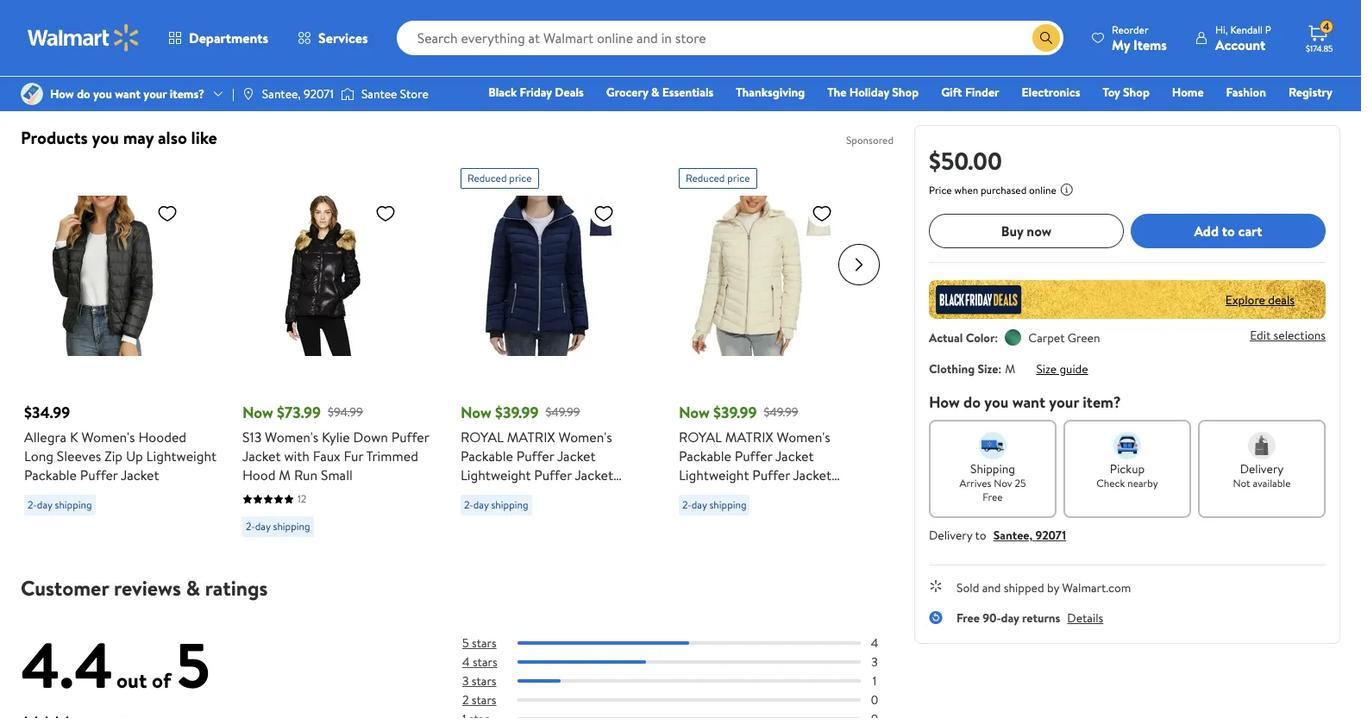 Task type: describe. For each thing, give the bounding box(es) containing it.
on
[[331, 63, 346, 82]]

stars for 2 stars
[[472, 692, 496, 709]]

1 horizontal spatial 5
[[462, 635, 469, 652]]

xxl)
[[828, 504, 855, 523]]

customer
[[21, 574, 109, 603]]

allegra
[[24, 428, 67, 447]]

and
[[982, 580, 1001, 597]]

departments button
[[154, 17, 283, 59]]

to for delivery
[[975, 527, 987, 544]]

matrix for now $39.99 $49.99 royal matrix women's packable puffer jacket lightweight puffer jacket winter warm puffer jacket with detachable hood (ivory, xxl)
[[725, 428, 773, 447]]

allegra k women's hooded long sleeves zip up lightweight packable puffer jacket image
[[24, 196, 185, 356]]

free 90-day returns details
[[957, 610, 1103, 627]]

purchased
[[981, 183, 1027, 198]]

you for how do you want your items?
[[93, 85, 112, 103]]

s13
[[242, 428, 262, 447]]

edit selections button
[[1250, 327, 1326, 344]]

0 vertical spatial santee,
[[262, 85, 301, 103]]

details button
[[1067, 610, 1103, 627]]

packable for now $39.99 $49.99 royal matrix women's packable puffer jacket lightweight puffer jacket winter warm puffer jacket with detachable hood (ivory, xxl)
[[679, 447, 731, 466]]

carpet
[[1029, 330, 1065, 347]]

grocery
[[606, 84, 648, 101]]

approved
[[538, 63, 594, 82]]

deals
[[1268, 291, 1295, 308]]

departments
[[189, 28, 268, 47]]

selections
[[1274, 327, 1326, 344]]

Search search field
[[396, 21, 1064, 55]]

packable inside the $34.99 allegra k women's hooded long sleeves zip up lightweight packable puffer jacket
[[24, 466, 77, 485]]

0 horizontal spatial &
[[186, 574, 200, 603]]

0 vertical spatial m
[[1005, 361, 1016, 378]]

detachable for now $39.99 $49.99 royal matrix women's packable puffer jacket lightweight puffer jacket winter warm puffer jacket with detachable hood (ivory, xxl)
[[679, 504, 747, 523]]

2- for now $39.99 $49.99 royal matrix women's packable puffer jacket lightweight puffer jacket winter warm puffer jacket with detachable hood (navy, m)
[[464, 498, 473, 512]]

toy shop link
[[1095, 83, 1158, 102]]

now for now $39.99 $49.99 royal matrix women's packable puffer jacket lightweight puffer jacket winter warm puffer jacket with detachable hood (navy, m)
[[461, 402, 492, 424]]

edit selections
[[1250, 327, 1326, 344]]

more
[[752, 64, 780, 82]]

carpet green
[[1029, 330, 1100, 347]]

|
[[232, 85, 234, 103]]

royal for now $39.99 $49.99 royal matrix women's packable puffer jacket lightweight puffer jacket winter warm puffer jacket with detachable hood (ivory, xxl)
[[679, 428, 722, 447]]

black
[[489, 84, 517, 101]]

buy now
[[1001, 222, 1052, 240]]

intent image for pickup image
[[1114, 432, 1141, 460]]

2 shop from the left
[[1123, 84, 1150, 101]]

gift finder link
[[933, 83, 1007, 102]]

jacket inside now $73.99 $94.99 s13 women's kylie down puffer jacket with faux fur trimmed hood m run small
[[242, 447, 281, 466]]

free inside shipping arrives nov 25 free
[[983, 490, 1003, 505]]

returns
[[1022, 610, 1060, 627]]

sponsored
[[846, 133, 894, 148]]

earn
[[218, 63, 246, 82]]

stars for 3 stars
[[472, 673, 496, 690]]

santee, 92071 button
[[993, 527, 1066, 544]]

fashion link
[[1219, 83, 1274, 102]]

thanksgiving
[[736, 84, 805, 101]]

add to favorites list, s13 women's kylie down puffer jacket with faux fur trimmed hood m run small image
[[375, 203, 396, 224]]

want for item?
[[1013, 392, 1045, 413]]

puffer inside the $34.99 allegra k women's hooded long sleeves zip up lightweight packable puffer jacket
[[80, 466, 118, 485]]

zip
[[105, 447, 123, 466]]

lightweight for now $39.99 $49.99 royal matrix women's packable puffer jacket lightweight puffer jacket winter warm puffer jacket with detachable hood (navy, m)
[[461, 466, 531, 485]]

you for how do you want your item?
[[985, 392, 1009, 413]]

santee
[[361, 85, 397, 103]]

4 $174.85
[[1306, 19, 1333, 54]]

3 for 3 stars
[[462, 673, 469, 690]]

90-
[[983, 610, 1001, 627]]

shipping for now $73.99 $94.99 s13 women's kylie down puffer jacket with faux fur trimmed hood m run small
[[273, 519, 310, 534]]

1 horizontal spatial &
[[651, 84, 659, 101]]

reviews
[[114, 574, 181, 603]]

deals
[[555, 84, 584, 101]]

warm for now $39.99 $49.99 royal matrix women's packable puffer jacket lightweight puffer jacket winter warm puffer jacket with detachable hood (ivory, xxl)
[[722, 485, 757, 504]]

capitalone image
[[134, 52, 204, 96]]

product group containing $34.99
[[24, 161, 218, 544]]

how for how do you want your items?
[[50, 85, 74, 103]]

$39.99 for now $39.99 $49.99 royal matrix women's packable puffer jacket lightweight puffer jacket winter warm puffer jacket with detachable hood (ivory, xxl)
[[713, 402, 757, 424]]

m inside now $73.99 $94.99 s13 women's kylie down puffer jacket with faux fur trimmed hood m run small
[[279, 466, 291, 485]]

add to favorites list, royal matrix women's packable puffer jacket lightweight puffer jacket winter warm puffer jacket with detachable hood (ivory, xxl) image
[[812, 203, 832, 224]]

lightweight for $34.99 allegra k women's hooded long sleeves zip up lightweight packable puffer jacket
[[146, 447, 217, 466]]

capital one  earn 5% cash back on walmart.com. see if you're pre-approved with no credit risk. learn more element
[[720, 64, 780, 82]]

shipping arrives nov 25 free
[[960, 461, 1026, 505]]

up
[[126, 447, 143, 466]]

also
[[158, 126, 187, 149]]

one
[[1201, 108, 1226, 125]]

black friday deals
[[489, 84, 584, 101]]

4 for 4 stars
[[462, 654, 470, 671]]

puffer inside now $73.99 $94.99 s13 women's kylie down puffer jacket with faux fur trimmed hood m run small
[[391, 428, 429, 447]]

$39.99 for now $39.99 $49.99 royal matrix women's packable puffer jacket lightweight puffer jacket winter warm puffer jacket with detachable hood (navy, m)
[[495, 402, 539, 424]]

2-day shipping for now $39.99 $49.99 royal matrix women's packable puffer jacket lightweight puffer jacket winter warm puffer jacket with detachable hood (ivory, xxl)
[[682, 498, 747, 512]]

delivery for to
[[929, 527, 972, 544]]

debit
[[1229, 108, 1259, 125]]

with inside now $73.99 $94.99 s13 women's kylie down puffer jacket with faux fur trimmed hood m run small
[[284, 447, 310, 466]]

clothing
[[929, 361, 975, 378]]

3 stars
[[462, 673, 496, 690]]

your for item?
[[1049, 392, 1079, 413]]

progress bar for 0
[[518, 699, 861, 702]]

may
[[123, 126, 154, 149]]

santee store
[[361, 85, 429, 103]]

$49.99 for now $39.99 $49.99 royal matrix women's packable puffer jacket lightweight puffer jacket winter warm puffer jacket with detachable hood (navy, m)
[[546, 403, 580, 421]]

guide
[[1060, 361, 1088, 378]]

learn
[[720, 64, 749, 82]]

stars for 4 stars
[[473, 654, 497, 671]]

2 stars
[[462, 692, 496, 709]]

jacket inside the $34.99 allegra k women's hooded long sleeves zip up lightweight packable puffer jacket
[[121, 466, 159, 485]]

shipped
[[1004, 580, 1044, 597]]

learn more
[[720, 64, 780, 82]]

1 size from the left
[[978, 361, 998, 378]]

not
[[1233, 476, 1250, 491]]

0 vertical spatial 92071
[[304, 85, 334, 103]]

hood for now $39.99 $49.99 royal matrix women's packable puffer jacket lightweight puffer jacket winter warm puffer jacket with detachable hood (navy, m)
[[532, 504, 565, 523]]

$73.99
[[277, 402, 321, 424]]

do for how do you want your items?
[[77, 85, 90, 103]]

products
[[21, 126, 88, 149]]

trimmed
[[366, 447, 418, 466]]

run
[[294, 466, 318, 485]]

product group containing now $73.99
[[242, 161, 436, 544]]

home
[[1172, 84, 1204, 101]]

2- for now $39.99 $49.99 royal matrix women's packable puffer jacket lightweight puffer jacket winter warm puffer jacket with detachable hood (ivory, xxl)
[[682, 498, 692, 512]]

women's inside now $39.99 $49.99 royal matrix women's packable puffer jacket lightweight puffer jacket winter warm puffer jacket with detachable hood (ivory, xxl)
[[777, 428, 830, 447]]

kendall
[[1230, 22, 1263, 37]]

explore deals
[[1226, 291, 1295, 308]]

cash
[[269, 63, 296, 82]]

$174.85
[[1306, 42, 1333, 54]]

if
[[461, 63, 469, 82]]

price for now $39.99 $49.99 royal matrix women's packable puffer jacket lightweight puffer jacket winter warm puffer jacket with detachable hood (ivory, xxl)
[[727, 171, 750, 185]]

santee, 92071
[[262, 85, 334, 103]]

5%
[[249, 63, 266, 82]]

no
[[626, 63, 641, 82]]

packable for now $39.99 $49.99 royal matrix women's packable puffer jacket lightweight puffer jacket winter warm puffer jacket with detachable hood (navy, m)
[[461, 447, 513, 466]]

grocery & essentials
[[606, 84, 714, 101]]

toy
[[1103, 84, 1120, 101]]

walmart+
[[1281, 108, 1333, 125]]

winter for now $39.99 $49.99 royal matrix women's packable puffer jacket lightweight puffer jacket winter warm puffer jacket with detachable hood (ivory, xxl)
[[679, 485, 719, 504]]

matrix for now $39.99 $49.99 royal matrix women's packable puffer jacket lightweight puffer jacket winter warm puffer jacket with detachable hood (navy, m)
[[507, 428, 555, 447]]

4.4
[[21, 622, 113, 708]]

size guide button
[[1036, 361, 1088, 378]]

hood inside now $73.99 $94.99 s13 women's kylie down puffer jacket with faux fur trimmed hood m run small
[[242, 466, 276, 485]]

2 size from the left
[[1036, 361, 1057, 378]]



Task type: locate. For each thing, give the bounding box(es) containing it.
$49.99 inside now $39.99 $49.99 royal matrix women's packable puffer jacket lightweight puffer jacket winter warm puffer jacket with detachable hood (ivory, xxl)
[[764, 403, 798, 421]]

1 horizontal spatial want
[[1013, 392, 1045, 413]]

items
[[1134, 35, 1167, 54]]

royal matrix women's packable puffer jacket lightweight puffer jacket winter warm puffer jacket with detachable hood (ivory, xxl) image
[[679, 196, 839, 356]]

with right (navy,
[[625, 485, 650, 504]]

you down clothing size : m
[[985, 392, 1009, 413]]

winter
[[461, 485, 501, 504], [679, 485, 719, 504]]

royal for now $39.99 $49.99 royal matrix women's packable puffer jacket lightweight puffer jacket winter warm puffer jacket with detachable hood (navy, m)
[[461, 428, 504, 447]]

:
[[995, 330, 998, 347], [998, 361, 1002, 378]]

with right "(ivory,"
[[843, 485, 869, 504]]

winter inside now $39.99 $49.99 royal matrix women's packable puffer jacket lightweight puffer jacket winter warm puffer jacket with detachable hood (ivory, xxl)
[[679, 485, 719, 504]]

legal information image
[[1060, 183, 1074, 197]]

0 vertical spatial to
[[1222, 222, 1235, 240]]

1 vertical spatial you
[[92, 126, 119, 149]]

fur
[[344, 447, 363, 466]]

0 horizontal spatial 92071
[[304, 85, 334, 103]]

0 horizontal spatial $49.99
[[546, 403, 580, 421]]

2 horizontal spatial hood
[[750, 504, 783, 523]]

2- for now $73.99 $94.99 s13 women's kylie down puffer jacket with faux fur trimmed hood m run small
[[246, 519, 255, 534]]

1 horizontal spatial lightweight
[[461, 466, 531, 485]]

1 vertical spatial delivery
[[929, 527, 972, 544]]

$49.99
[[546, 403, 580, 421], [764, 403, 798, 421]]

nearby
[[1128, 476, 1158, 491]]

women's up "(ivory,"
[[777, 428, 830, 447]]

items?
[[170, 85, 204, 103]]

your left "items?"
[[144, 85, 167, 103]]

0 horizontal spatial do
[[77, 85, 90, 103]]

$39.99 inside now $39.99 $49.99 royal matrix women's packable puffer jacket lightweight puffer jacket winter warm puffer jacket with detachable hood (ivory, xxl)
[[713, 402, 757, 424]]

nov
[[994, 476, 1012, 491]]

3 up '1' in the bottom of the page
[[871, 654, 878, 671]]

0 horizontal spatial 3
[[462, 673, 469, 690]]

when
[[954, 183, 978, 198]]

back
[[299, 63, 328, 82]]

registry
[[1289, 84, 1333, 101]]

shipping for now $39.99 $49.99 royal matrix women's packable puffer jacket lightweight puffer jacket winter warm puffer jacket with detachable hood (ivory, xxl)
[[709, 498, 747, 512]]

want up products you may also like
[[115, 85, 141, 103]]

reduced price for now $39.99 $49.99 royal matrix women's packable puffer jacket lightweight puffer jacket winter warm puffer jacket with detachable hood (ivory, xxl)
[[686, 171, 750, 185]]

now inside now $39.99 $49.99 royal matrix women's packable puffer jacket lightweight puffer jacket winter warm puffer jacket with detachable hood (ivory, xxl)
[[679, 402, 710, 424]]

now
[[1027, 222, 1052, 240]]

1 horizontal spatial your
[[1049, 392, 1079, 413]]

0 vertical spatial &
[[651, 84, 659, 101]]

2 reduced price from the left
[[686, 171, 750, 185]]

Walmart Site-Wide search field
[[396, 21, 1064, 55]]

color
[[966, 330, 995, 347]]

matrix inside now $39.99 $49.99 royal matrix women's packable puffer jacket lightweight puffer jacket winter warm puffer jacket with detachable hood (ivory, xxl)
[[725, 428, 773, 447]]

2
[[462, 692, 469, 709]]

gift
[[941, 84, 962, 101]]

0 vertical spatial your
[[144, 85, 167, 103]]

2 $39.99 from the left
[[713, 402, 757, 424]]

1 horizontal spatial $39.99
[[713, 402, 757, 424]]

0 vertical spatial :
[[995, 330, 998, 347]]

12
[[298, 492, 306, 506]]

2 progress bar from the top
[[518, 661, 861, 664]]

2-day shipping for now $39.99 $49.99 royal matrix women's packable puffer jacket lightweight puffer jacket winter warm puffer jacket with detachable hood (navy, m)
[[464, 498, 528, 512]]

size guide
[[1036, 361, 1088, 378]]

women's down $73.99
[[265, 428, 319, 447]]

hi, kendall p account
[[1215, 22, 1272, 54]]

2 women's from the left
[[265, 428, 319, 447]]

sold and shipped by walmart.com
[[957, 580, 1131, 597]]

2 vertical spatial you
[[985, 392, 1009, 413]]

delivery down intent image for delivery
[[1240, 461, 1284, 478]]

to for add
[[1222, 222, 1235, 240]]

1 vertical spatial 92071
[[1036, 527, 1066, 544]]

1 horizontal spatial do
[[964, 392, 981, 413]]

free down shipping
[[983, 490, 1003, 505]]

1 vertical spatial want
[[1013, 392, 1045, 413]]

: for size
[[998, 361, 1002, 378]]

product group
[[24, 161, 218, 544], [242, 161, 436, 544], [461, 161, 655, 544], [679, 161, 873, 544]]

4 up $174.85
[[1323, 19, 1330, 34]]

now $39.99 $49.99 royal matrix women's packable puffer jacket lightweight puffer jacket winter warm puffer jacket with detachable hood (navy, m)
[[461, 402, 650, 523]]

available
[[1253, 476, 1291, 491]]

warm left "(ivory,"
[[722, 485, 757, 504]]

do up "products"
[[77, 85, 90, 103]]

4 inside 4 $174.85
[[1323, 19, 1330, 34]]

1 horizontal spatial shop
[[1123, 84, 1150, 101]]

intent image for shipping image
[[979, 432, 1007, 460]]

1 horizontal spatial price
[[727, 171, 750, 185]]

packable inside now $39.99 $49.99 royal matrix women's packable puffer jacket lightweight puffer jacket winter warm puffer jacket with detachable hood (ivory, xxl)
[[679, 447, 731, 466]]

4 up '1' in the bottom of the page
[[871, 635, 878, 652]]

day for now $39.99 $49.99 royal matrix women's packable puffer jacket lightweight puffer jacket winter warm puffer jacket with detachable hood (ivory, xxl)
[[692, 498, 707, 512]]

add to favorites list, allegra k women's hooded long sleeves zip up lightweight packable puffer jacket image
[[157, 203, 178, 224]]

1 price from the left
[[509, 171, 532, 185]]

to left "santee, 92071" button
[[975, 527, 987, 544]]

4 for 4 $174.85
[[1323, 19, 1330, 34]]

gift finder
[[941, 84, 999, 101]]

you
[[93, 85, 112, 103], [92, 126, 119, 149], [985, 392, 1009, 413]]

ratings
[[205, 574, 268, 603]]

2 matrix from the left
[[725, 428, 773, 447]]

0 horizontal spatial matrix
[[507, 428, 555, 447]]

walmart.com
[[1062, 580, 1131, 597]]

winter for now $39.99 $49.99 royal matrix women's packable puffer jacket lightweight puffer jacket winter warm puffer jacket with detachable hood (navy, m)
[[461, 485, 501, 504]]

warm for now $39.99 $49.99 royal matrix women's packable puffer jacket lightweight puffer jacket winter warm puffer jacket with detachable hood (navy, m)
[[504, 485, 539, 504]]

royal inside now $39.99 $49.99 royal matrix women's packable puffer jacket lightweight puffer jacket winter warm puffer jacket with detachable hood (navy, m)
[[461, 428, 504, 447]]

1 winter from the left
[[461, 485, 501, 504]]

risk.
[[683, 63, 707, 82]]

hood left (navy,
[[532, 504, 565, 523]]

1 vertical spatial m
[[279, 466, 291, 485]]

$94.99
[[328, 403, 363, 421]]

1 horizontal spatial free
[[983, 490, 1003, 505]]

2 price from the left
[[727, 171, 750, 185]]

2 winter from the left
[[679, 485, 719, 504]]

m left 'run'
[[279, 466, 291, 485]]

1 vertical spatial how
[[929, 392, 960, 413]]

m up how do you want your item?
[[1005, 361, 1016, 378]]

0 vertical spatial 4
[[1323, 19, 1330, 34]]

1 horizontal spatial winter
[[679, 485, 719, 504]]

sold
[[957, 580, 979, 597]]

1 horizontal spatial warm
[[722, 485, 757, 504]]

1 $39.99 from the left
[[495, 402, 539, 424]]

1 horizontal spatial to
[[1222, 222, 1235, 240]]

1 vertical spatial :
[[998, 361, 1002, 378]]

want
[[115, 85, 141, 103], [1013, 392, 1045, 413]]

puffer
[[391, 428, 429, 447], [517, 447, 554, 466], [735, 447, 773, 466], [80, 466, 118, 485], [534, 466, 572, 485], [752, 466, 790, 485], [543, 485, 580, 504], [761, 485, 799, 504]]

1 product group from the left
[[24, 161, 218, 544]]

1 horizontal spatial how
[[929, 392, 960, 413]]

0 horizontal spatial $39.99
[[495, 402, 539, 424]]

0 horizontal spatial royal
[[461, 428, 504, 447]]

2 warm from the left
[[722, 485, 757, 504]]

delivery up the sold
[[929, 527, 972, 544]]

92071 down 'back'
[[304, 85, 334, 103]]

reduced
[[468, 171, 507, 185], [686, 171, 725, 185]]

1 horizontal spatial $49.99
[[764, 403, 798, 421]]

the holiday shop link
[[820, 83, 927, 102]]

how
[[50, 85, 74, 103], [929, 392, 960, 413]]

0 horizontal spatial how
[[50, 85, 74, 103]]

detachable for now $39.99 $49.99 royal matrix women's packable puffer jacket lightweight puffer jacket winter warm puffer jacket with detachable hood (navy, m)
[[461, 504, 529, 523]]

intent image for delivery image
[[1248, 432, 1276, 460]]

2 horizontal spatial now
[[679, 402, 710, 424]]

0 horizontal spatial want
[[115, 85, 141, 103]]

reorder my items
[[1112, 22, 1167, 54]]

stars right 2
[[472, 692, 496, 709]]

stars
[[472, 635, 497, 652], [473, 654, 497, 671], [472, 673, 496, 690], [472, 692, 496, 709]]

2 royal from the left
[[679, 428, 722, 447]]

 image for santee, 92071
[[241, 87, 255, 101]]

$49.99 inside now $39.99 $49.99 royal matrix women's packable puffer jacket lightweight puffer jacket winter warm puffer jacket with detachable hood (navy, m)
[[546, 403, 580, 421]]

k
[[70, 428, 78, 447]]

0 vertical spatial 3
[[871, 654, 878, 671]]

$34.99
[[24, 402, 70, 424]]

$50.00
[[929, 144, 1002, 178]]

warm
[[504, 485, 539, 504], [722, 485, 757, 504]]

how do you want your item?
[[929, 392, 1121, 413]]

warm inside now $39.99 $49.99 royal matrix women's packable puffer jacket lightweight puffer jacket winter warm puffer jacket with detachable hood (ivory, xxl)
[[722, 485, 757, 504]]

women's inside now $73.99 $94.99 s13 women's kylie down puffer jacket with faux fur trimmed hood m run small
[[265, 428, 319, 447]]

size down color
[[978, 361, 998, 378]]

actual color :
[[929, 330, 998, 347]]

0 horizontal spatial reduced price
[[468, 171, 532, 185]]

4 product group from the left
[[679, 161, 873, 544]]

1 horizontal spatial now
[[461, 402, 492, 424]]

lightweight for now $39.99 $49.99 royal matrix women's packable puffer jacket lightweight puffer jacket winter warm puffer jacket with detachable hood (ivory, xxl)
[[679, 466, 749, 485]]

women's
[[81, 428, 135, 447], [265, 428, 319, 447], [559, 428, 612, 447], [777, 428, 830, 447]]

stars down the 4 stars
[[472, 673, 496, 690]]

1 horizontal spatial  image
[[241, 87, 255, 101]]

with left no
[[597, 63, 623, 82]]

1 horizontal spatial reduced price
[[686, 171, 750, 185]]

3 progress bar from the top
[[518, 680, 861, 683]]

day for now $39.99 $49.99 royal matrix women's packable puffer jacket lightweight puffer jacket winter warm puffer jacket with detachable hood (navy, m)
[[473, 498, 489, 512]]

1 horizontal spatial reduced
[[686, 171, 725, 185]]

2 horizontal spatial lightweight
[[679, 466, 749, 485]]

matrix inside now $39.99 $49.99 royal matrix women's packable puffer jacket lightweight puffer jacket winter warm puffer jacket with detachable hood (navy, m)
[[507, 428, 555, 447]]

4 up 3 stars
[[462, 654, 470, 671]]

now
[[242, 402, 273, 424], [461, 402, 492, 424], [679, 402, 710, 424]]

m)
[[610, 504, 626, 523]]

how do you want your items?
[[50, 85, 204, 103]]

women's up (navy,
[[559, 428, 612, 447]]

hood inside now $39.99 $49.99 royal matrix women's packable puffer jacket lightweight puffer jacket winter warm puffer jacket with detachable hood (ivory, xxl)
[[750, 504, 783, 523]]

0 horizontal spatial m
[[279, 466, 291, 485]]

delivery not available
[[1233, 461, 1291, 491]]

3 product group from the left
[[461, 161, 655, 544]]

to inside button
[[1222, 222, 1235, 240]]

your for items?
[[144, 85, 167, 103]]

friday
[[520, 84, 552, 101]]

how up "products"
[[50, 85, 74, 103]]

registry one debit
[[1201, 84, 1333, 125]]

3 for 3
[[871, 654, 878, 671]]

electronics
[[1022, 84, 1080, 101]]

buy now button
[[929, 214, 1124, 248]]

shipping down the 12
[[273, 519, 310, 534]]

now for now $73.99 $94.99 s13 women's kylie down puffer jacket with faux fur trimmed hood m run small
[[242, 402, 273, 424]]

1 vertical spatial your
[[1049, 392, 1079, 413]]

long
[[24, 447, 54, 466]]

with inside now $39.99 $49.99 royal matrix women's packable puffer jacket lightweight puffer jacket winter warm puffer jacket with detachable hood (ivory, xxl)
[[843, 485, 869, 504]]

now for now $39.99 $49.99 royal matrix women's packable puffer jacket lightweight puffer jacket winter warm puffer jacket with detachable hood (ivory, xxl)
[[679, 402, 710, 424]]

delivery inside the delivery not available
[[1240, 461, 1284, 478]]

customer reviews & ratings
[[21, 574, 268, 603]]

1 matrix from the left
[[507, 428, 555, 447]]

shipping for now $39.99 $49.99 royal matrix women's packable puffer jacket lightweight puffer jacket winter warm puffer jacket with detachable hood (navy, m)
[[491, 498, 528, 512]]

1 horizontal spatial size
[[1036, 361, 1057, 378]]

s13 women's kylie down puffer jacket with faux fur trimmed hood m run small image
[[242, 196, 403, 356]]

0 horizontal spatial warm
[[504, 485, 539, 504]]

3 women's from the left
[[559, 428, 612, 447]]

0 horizontal spatial lightweight
[[146, 447, 217, 466]]

0 vertical spatial how
[[50, 85, 74, 103]]

stars down 5 stars
[[473, 654, 497, 671]]

 image
[[21, 83, 43, 105], [241, 87, 255, 101]]

progress bar for 1
[[518, 680, 861, 683]]

0 horizontal spatial reduced
[[468, 171, 507, 185]]

3 up 2
[[462, 673, 469, 690]]

electronics link
[[1014, 83, 1088, 102]]

2 now from the left
[[461, 402, 492, 424]]

you up products you may also like
[[93, 85, 112, 103]]

shipping left "(ivory,"
[[709, 498, 747, 512]]

1 shop from the left
[[892, 84, 919, 101]]

 image up "products"
[[21, 83, 43, 105]]

1 horizontal spatial delivery
[[1240, 461, 1284, 478]]

1 horizontal spatial santee,
[[993, 527, 1033, 544]]

hood inside now $39.99 $49.99 royal matrix women's packable puffer jacket lightweight puffer jacket winter warm puffer jacket with detachable hood (navy, m)
[[532, 504, 565, 523]]

0 horizontal spatial price
[[509, 171, 532, 185]]

add
[[1194, 222, 1219, 240]]

explore deals link
[[1219, 284, 1302, 315]]

0 horizontal spatial delivery
[[929, 527, 972, 544]]

1 vertical spatial 4
[[871, 635, 878, 652]]

0 horizontal spatial  image
[[21, 83, 43, 105]]

2 detachable from the left
[[679, 504, 747, 523]]

now inside now $73.99 $94.99 s13 women's kylie down puffer jacket with faux fur trimmed hood m run small
[[242, 402, 273, 424]]

size left the guide
[[1036, 361, 1057, 378]]

one debit link
[[1193, 107, 1267, 126]]

pickup
[[1110, 461, 1145, 478]]

santee, down cash at the left top of the page
[[262, 85, 301, 103]]

add to favorites list, royal matrix women's packable puffer jacket lightweight puffer jacket winter warm puffer jacket with detachable hood (navy, m) image
[[593, 203, 614, 224]]

5 up the 4 stars
[[462, 635, 469, 652]]

5 stars
[[462, 635, 497, 652]]

you left may
[[92, 126, 119, 149]]

1 horizontal spatial m
[[1005, 361, 1016, 378]]

 image
[[341, 85, 354, 103]]

reduced for now $39.99 $49.99 royal matrix women's packable puffer jacket lightweight puffer jacket winter warm puffer jacket with detachable hood (ivory, xxl)
[[686, 171, 725, 185]]

hi,
[[1215, 22, 1228, 37]]

1 horizontal spatial royal
[[679, 428, 722, 447]]

1 progress bar from the top
[[518, 642, 861, 645]]

92071 up the by
[[1036, 527, 1066, 544]]

shipping
[[971, 461, 1015, 478]]

small
[[321, 466, 353, 485]]

1 horizontal spatial 3
[[871, 654, 878, 671]]

 image right |
[[241, 87, 255, 101]]

4 women's from the left
[[777, 428, 830, 447]]

free left 90-
[[957, 610, 980, 627]]

0 horizontal spatial size
[[978, 361, 998, 378]]

my
[[1112, 35, 1130, 54]]

2 horizontal spatial 4
[[1323, 19, 1330, 34]]

lightweight inside now $39.99 $49.99 royal matrix women's packable puffer jacket lightweight puffer jacket winter warm puffer jacket with detachable hood (navy, m)
[[461, 466, 531, 485]]

walmart image
[[28, 24, 140, 52]]

0 vertical spatial you
[[93, 85, 112, 103]]

1 vertical spatial do
[[964, 392, 981, 413]]

lightweight inside now $39.99 $49.99 royal matrix women's packable puffer jacket lightweight puffer jacket winter warm puffer jacket with detachable hood (ivory, xxl)
[[679, 466, 749, 485]]

1 royal from the left
[[461, 428, 504, 447]]

black friday deals image
[[929, 280, 1326, 319]]

royal inside now $39.99 $49.99 royal matrix women's packable puffer jacket lightweight puffer jacket winter warm puffer jacket with detachable hood (ivory, xxl)
[[679, 428, 722, 447]]

2 product group from the left
[[242, 161, 436, 544]]

want down size guide button
[[1013, 392, 1045, 413]]

0 horizontal spatial 4
[[462, 654, 470, 671]]

4 progress bar from the top
[[518, 699, 861, 702]]

3 now from the left
[[679, 402, 710, 424]]

with left faux
[[284, 447, 310, 466]]

shipping
[[55, 498, 92, 512], [491, 498, 528, 512], [709, 498, 747, 512], [273, 519, 310, 534]]

do for how do you want your item?
[[964, 392, 981, 413]]

1 vertical spatial &
[[186, 574, 200, 603]]

0 horizontal spatial to
[[975, 527, 987, 544]]

holiday
[[849, 84, 889, 101]]

1 detachable from the left
[[461, 504, 529, 523]]

hood for now $39.99 $49.99 royal matrix women's packable puffer jacket lightweight puffer jacket winter warm puffer jacket with detachable hood (ivory, xxl)
[[750, 504, 783, 523]]

4 for 4
[[871, 635, 878, 652]]

registry link
[[1281, 83, 1341, 102]]

essentials
[[662, 84, 714, 101]]

warm inside now $39.99 $49.99 royal matrix women's packable puffer jacket lightweight puffer jacket winter warm puffer jacket with detachable hood (navy, m)
[[504, 485, 539, 504]]

with inside now $39.99 $49.99 royal matrix women's packable puffer jacket lightweight puffer jacket winter warm puffer jacket with detachable hood (navy, m)
[[625, 485, 650, 504]]

$49.99 for now $39.99 $49.99 royal matrix women's packable puffer jacket lightweight puffer jacket winter warm puffer jacket with detachable hood (ivory, xxl)
[[764, 403, 798, 421]]

2 reduced from the left
[[686, 171, 725, 185]]

& left ratings
[[186, 574, 200, 603]]

hood down s13
[[242, 466, 276, 485]]

1 horizontal spatial 4
[[871, 635, 878, 652]]

1 now from the left
[[242, 402, 273, 424]]

1 reduced from the left
[[468, 171, 507, 185]]

of
[[152, 666, 171, 695]]

now inside now $39.99 $49.99 royal matrix women's packable puffer jacket lightweight puffer jacket winter warm puffer jacket with detachable hood (navy, m)
[[461, 402, 492, 424]]

1 horizontal spatial 92071
[[1036, 527, 1066, 544]]

lightweight inside the $34.99 allegra k women's hooded long sleeves zip up lightweight packable puffer jacket
[[146, 447, 217, 466]]

1 warm from the left
[[504, 485, 539, 504]]

next slide for products you may also like list image
[[838, 244, 880, 286]]

out
[[117, 666, 147, 695]]

hooded
[[138, 428, 186, 447]]

price for now $39.99 $49.99 royal matrix women's packable puffer jacket lightweight puffer jacket winter warm puffer jacket with detachable hood (navy, m)
[[509, 171, 532, 185]]

: up how do you want your item?
[[998, 361, 1002, 378]]

item?
[[1083, 392, 1121, 413]]

1 horizontal spatial matrix
[[725, 428, 773, 447]]

0 vertical spatial want
[[115, 85, 141, 103]]

detachable inside now $39.99 $49.99 royal matrix women's packable puffer jacket lightweight puffer jacket winter warm puffer jacket with detachable hood (navy, m)
[[461, 504, 529, 523]]

: up clothing size : m
[[995, 330, 998, 347]]

0 horizontal spatial 5
[[176, 622, 210, 708]]

do down clothing size : m
[[964, 392, 981, 413]]

santee, down 25
[[993, 527, 1033, 544]]

stars up the 4 stars
[[472, 635, 497, 652]]

want for items?
[[115, 85, 141, 103]]

1 reduced price from the left
[[468, 171, 532, 185]]

your down size guide
[[1049, 392, 1079, 413]]

2-day shipping for now $73.99 $94.99 s13 women's kylie down puffer jacket with faux fur trimmed hood m run small
[[246, 519, 310, 534]]

now $39.99 $49.99 royal matrix women's packable puffer jacket lightweight puffer jacket winter warm puffer jacket with detachable hood (ivory, xxl)
[[679, 402, 869, 523]]

0 vertical spatial do
[[77, 85, 90, 103]]

shop inside "link"
[[892, 84, 919, 101]]

price
[[929, 183, 952, 198]]

0 horizontal spatial hood
[[242, 466, 276, 485]]

fashion
[[1226, 84, 1266, 101]]

how for how do you want your item?
[[929, 392, 960, 413]]

packable inside now $39.99 $49.99 royal matrix women's packable puffer jacket lightweight puffer jacket winter warm puffer jacket with detachable hood (navy, m)
[[461, 447, 513, 466]]

: for color
[[995, 330, 998, 347]]

women's inside now $39.99 $49.99 royal matrix women's packable puffer jacket lightweight puffer jacket winter warm puffer jacket with detachable hood (navy, m)
[[559, 428, 612, 447]]

0 horizontal spatial your
[[144, 85, 167, 103]]

2 $49.99 from the left
[[764, 403, 798, 421]]

reduced for now $39.99 $49.99 royal matrix women's packable puffer jacket lightweight puffer jacket winter warm puffer jacket with detachable hood (navy, m)
[[468, 171, 507, 185]]

2 horizontal spatial packable
[[679, 447, 731, 466]]

green
[[1068, 330, 1100, 347]]

0 horizontal spatial free
[[957, 610, 980, 627]]

shop right holiday
[[892, 84, 919, 101]]

edit
[[1250, 327, 1271, 344]]

warm left (navy,
[[504, 485, 539, 504]]

add to cart
[[1194, 222, 1262, 240]]

0 horizontal spatial winter
[[461, 485, 501, 504]]

arrives
[[960, 476, 991, 491]]

shipping left (navy,
[[491, 498, 528, 512]]

4.4 out of 5
[[21, 622, 210, 708]]

2-
[[28, 498, 37, 512], [464, 498, 473, 512], [682, 498, 692, 512], [246, 519, 255, 534]]

1 vertical spatial 3
[[462, 673, 469, 690]]

1 horizontal spatial hood
[[532, 504, 565, 523]]

detachable inside now $39.99 $49.99 royal matrix women's packable puffer jacket lightweight puffer jacket winter warm puffer jacket with detachable hood (ivory, xxl)
[[679, 504, 747, 523]]

0 vertical spatial delivery
[[1240, 461, 1284, 478]]

how down clothing
[[929, 392, 960, 413]]

 image for how do you want your items?
[[21, 83, 43, 105]]

shipping down sleeves
[[55, 498, 92, 512]]

to left cart
[[1222, 222, 1235, 240]]

0 horizontal spatial packable
[[24, 466, 77, 485]]

1 vertical spatial free
[[957, 610, 980, 627]]

hood left "(ivory,"
[[750, 504, 783, 523]]

0 horizontal spatial detachable
[[461, 504, 529, 523]]

delivery
[[1240, 461, 1284, 478], [929, 527, 972, 544]]

1 vertical spatial to
[[975, 527, 987, 544]]

0 horizontal spatial now
[[242, 402, 273, 424]]

progress bar for 4
[[518, 642, 861, 645]]

women's right k
[[81, 428, 135, 447]]

finder
[[965, 84, 999, 101]]

royal matrix women's packable puffer jacket lightweight puffer jacket winter warm puffer jacket with detachable hood (navy, m) image
[[461, 196, 621, 356]]

1 vertical spatial santee,
[[993, 527, 1033, 544]]

women's inside the $34.99 allegra k women's hooded long sleeves zip up lightweight packable puffer jacket
[[81, 428, 135, 447]]

day for now $73.99 $94.99 s13 women's kylie down puffer jacket with faux fur trimmed hood m run small
[[255, 519, 271, 534]]

1 $49.99 from the left
[[546, 403, 580, 421]]

1 women's from the left
[[81, 428, 135, 447]]

& down the credit on the top
[[651, 84, 659, 101]]

delivery for not
[[1240, 461, 1284, 478]]

search icon image
[[1039, 31, 1053, 45]]

shop right toy
[[1123, 84, 1150, 101]]

hood
[[242, 466, 276, 485], [532, 504, 565, 523], [750, 504, 783, 523]]

down
[[353, 428, 388, 447]]

0 horizontal spatial santee,
[[262, 85, 301, 103]]

winter inside now $39.99 $49.99 royal matrix women's packable puffer jacket lightweight puffer jacket winter warm puffer jacket with detachable hood (navy, m)
[[461, 485, 501, 504]]

0 vertical spatial free
[[983, 490, 1003, 505]]

1 horizontal spatial packable
[[461, 447, 513, 466]]

progress bar
[[518, 642, 861, 645], [518, 661, 861, 664], [518, 680, 861, 683], [518, 699, 861, 702]]

1 horizontal spatial detachable
[[679, 504, 747, 523]]

$39.99 inside now $39.99 $49.99 royal matrix women's packable puffer jacket lightweight puffer jacket winter warm puffer jacket with detachable hood (navy, m)
[[495, 402, 539, 424]]

5 right of at the bottom
[[176, 622, 210, 708]]

stars for 5 stars
[[472, 635, 497, 652]]

add to cart button
[[1131, 214, 1326, 248]]

2 vertical spatial 4
[[462, 654, 470, 671]]

progress bar for 3
[[518, 661, 861, 664]]

0 horizontal spatial shop
[[892, 84, 919, 101]]

reduced price for now $39.99 $49.99 royal matrix women's packable puffer jacket lightweight puffer jacket winter warm puffer jacket with detachable hood (navy, m)
[[468, 171, 532, 185]]



Task type: vqa. For each thing, say whether or not it's contained in the screenshot.
Color (3) (3)
no



